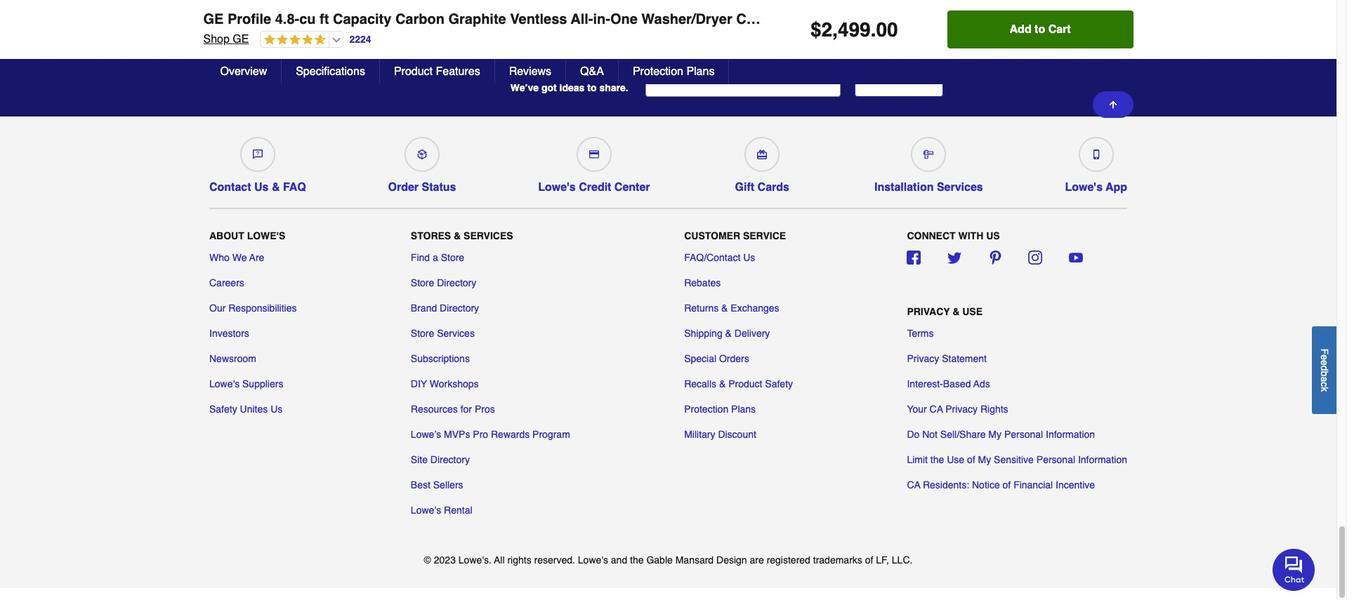 Task type: locate. For each thing, give the bounding box(es) containing it.
washers right front-
[[708, 3, 754, 16]]

ft
[[320, 11, 329, 27]]

returns
[[684, 303, 719, 314]]

store inside 'link'
[[411, 278, 434, 289]]

0 horizontal spatial us
[[254, 181, 269, 194]]

lowe's inside lowe's rental link
[[411, 505, 441, 517]]

0 vertical spatial plans
[[687, 65, 715, 78]]

ca inside your ca privacy rights link
[[930, 404, 943, 415]]

0 horizontal spatial load
[[492, 3, 519, 16]]

customer service
[[684, 231, 786, 242]]

ge front-load washers link
[[603, 0, 777, 25]]

directory for site directory
[[431, 455, 470, 466]]

of
[[967, 455, 976, 466], [1003, 480, 1011, 491], [865, 555, 874, 566]]

2 vertical spatial privacy
[[946, 404, 978, 415]]

information inside 'link'
[[1078, 455, 1128, 466]]

us right unites
[[271, 404, 283, 415]]

based
[[943, 379, 971, 390]]

1 horizontal spatial product
[[729, 379, 763, 390]]

0 vertical spatial directory
[[437, 278, 477, 289]]

1 vertical spatial the
[[630, 555, 644, 566]]

1 horizontal spatial us
[[271, 404, 283, 415]]

lowe's
[[538, 181, 576, 194], [1065, 181, 1103, 194], [247, 231, 285, 242], [209, 379, 240, 390], [578, 555, 608, 566]]

privacy up interest-
[[907, 353, 940, 365]]

add
[[1010, 23, 1032, 36]]

ge left top-
[[449, 3, 465, 16]]

best sellers
[[411, 480, 463, 491]]

plans inside button
[[687, 65, 715, 78]]

personal up the incentive
[[1037, 455, 1076, 466]]

to down q&a
[[588, 82, 597, 94]]

ca down limit
[[907, 480, 921, 491]]

0 vertical spatial protection plans
[[633, 65, 715, 78]]

0 horizontal spatial and
[[539, 62, 569, 82]]

safety down delivery
[[765, 379, 793, 390]]

directory for brand directory
[[440, 303, 479, 314]]

lowe's mvps pro rewards program link
[[411, 428, 570, 442]]

exchanges
[[731, 303, 780, 314]]

1 vertical spatial product
[[729, 379, 763, 390]]

1 horizontal spatial and
[[611, 555, 628, 566]]

washers
[[522, 3, 568, 16], [708, 3, 754, 16]]

subscriptions link
[[411, 352, 470, 366]]

lowe's for lowe's app
[[1065, 181, 1103, 194]]

lowe's left app
[[1065, 181, 1103, 194]]

military discount
[[684, 429, 757, 441]]

3 dryers from the left
[[1253, 3, 1289, 16]]

use up 'statement'
[[963, 306, 983, 318]]

1 vertical spatial store
[[411, 278, 434, 289]]

store down stores & services
[[441, 252, 465, 264]]

1 horizontal spatial ca
[[930, 404, 943, 415]]

and left gable
[[611, 555, 628, 566]]

ge top-load washers
[[449, 3, 568, 16]]

2 in- from the left
[[1171, 3, 1185, 16]]

protection for protection plans button at the top
[[633, 65, 684, 78]]

reviews button
[[495, 59, 566, 84]]

ge inside ge top-load washers link
[[449, 3, 465, 16]]

directory up sellers
[[431, 455, 470, 466]]

use down sell/share
[[947, 455, 965, 466]]

0 vertical spatial to
[[1035, 23, 1046, 36]]

about
[[209, 231, 244, 242]]

use for the
[[947, 455, 965, 466]]

0 horizontal spatial a
[[433, 252, 438, 264]]

1 horizontal spatial protection
[[684, 404, 729, 415]]

military
[[684, 429, 716, 441]]

& up 'statement'
[[953, 306, 960, 318]]

privacy up terms 'link'
[[907, 306, 950, 318]]

gift card image
[[758, 150, 767, 160]]

0 horizontal spatial dryers
[[356, 3, 391, 16]]

1 vertical spatial directory
[[440, 303, 479, 314]]

the
[[931, 455, 945, 466], [630, 555, 644, 566]]

1 load from the left
[[492, 3, 519, 16]]

lowe's inside lowe's mvps pro rewards program link
[[411, 429, 441, 441]]

0 horizontal spatial plans
[[687, 65, 715, 78]]

0 horizontal spatial the
[[630, 555, 644, 566]]

ca
[[930, 404, 943, 415], [907, 480, 921, 491]]

protection right trends
[[633, 65, 684, 78]]

directory down the "store directory" 'link'
[[440, 303, 479, 314]]

0 horizontal spatial washer
[[312, 3, 352, 16]]

& right recalls
[[719, 379, 726, 390]]

customer care image
[[253, 150, 263, 160]]

directory up brand directory link
[[437, 278, 477, 289]]

Email Address email field
[[645, 59, 841, 97]]

do not sell/share my personal information
[[907, 429, 1095, 441]]

rental
[[444, 505, 473, 517]]

recalls
[[684, 379, 717, 390]]

all- right 'arrow right' icon
[[1153, 3, 1171, 16]]

store
[[441, 252, 465, 264], [411, 278, 434, 289], [411, 328, 434, 339]]

the right limit
[[931, 455, 945, 466]]

twitter image
[[948, 251, 962, 265]]

plans for protection plans link
[[731, 404, 756, 415]]

personal up the 'limit the use of my sensitive personal information' 'link'
[[1005, 429, 1043, 441]]

in- left 'cu'
[[273, 3, 287, 16]]

2,499
[[822, 18, 871, 41]]

responsibilities
[[229, 303, 297, 314]]

washers left in-
[[522, 3, 568, 16]]

directory inside 'link'
[[437, 278, 477, 289]]

order status link
[[388, 131, 456, 195]]

ge front-load washers
[[626, 3, 754, 16]]

mobile image
[[1092, 150, 1102, 160]]

registered
[[767, 555, 811, 566]]

all- for ge
[[256, 3, 273, 16]]

dimensions image
[[924, 150, 934, 160]]

0 horizontal spatial product
[[394, 65, 433, 78]]

product inside button
[[394, 65, 433, 78]]

privacy up sell/share
[[946, 404, 978, 415]]

instagram image
[[1029, 251, 1043, 265]]

protection plans inside button
[[633, 65, 715, 78]]

we've
[[511, 82, 539, 94]]

the inside 'link'
[[931, 455, 945, 466]]

0 vertical spatial of
[[967, 455, 976, 466]]

are
[[249, 252, 264, 264]]

1 horizontal spatial dryers
[[1012, 3, 1047, 16]]

1 horizontal spatial the
[[931, 455, 945, 466]]

1 vertical spatial lowe's
[[411, 505, 441, 517]]

lowe's for lowe's suppliers
[[209, 379, 240, 390]]

one for ventless
[[1185, 3, 1207, 16]]

ge inside ge front-load washers link
[[626, 3, 642, 16]]

limit the use of my sensitive personal information
[[907, 455, 1128, 466]]

lowe's inside "lowe's credit center" link
[[538, 181, 576, 194]]

2 lowe's from the top
[[411, 505, 441, 517]]

combo
[[737, 11, 785, 27]]

& for stores & services
[[454, 231, 461, 242]]

& left delivery
[[725, 328, 732, 339]]

ca residents: notice of financial incentive link
[[907, 479, 1095, 493]]

product down the orders on the bottom of the page
[[729, 379, 763, 390]]

a up k
[[1320, 377, 1331, 382]]

0 horizontal spatial one
[[287, 3, 309, 16]]

terms
[[907, 328, 934, 339]]

use
[[963, 306, 983, 318], [947, 455, 965, 466]]

1 vertical spatial plans
[[731, 404, 756, 415]]

e up b
[[1320, 360, 1331, 366]]

all- left '4.8-'
[[256, 3, 273, 16]]

arrow right image
[[1118, 2, 1132, 16]]

product left features
[[394, 65, 433, 78]]

and up the 'got'
[[539, 62, 569, 82]]

0 vertical spatial my
[[989, 429, 1002, 441]]

all- up q&a
[[571, 11, 593, 27]]

1 horizontal spatial load
[[678, 3, 704, 16]]

cards
[[758, 181, 790, 194]]

shop
[[203, 33, 230, 46]]

site directory
[[411, 455, 470, 466]]

my
[[989, 429, 1002, 441], [978, 455, 992, 466]]

protection plans for protection plans link
[[684, 404, 756, 415]]

1 vertical spatial of
[[1003, 480, 1011, 491]]

2 washer from the left
[[1210, 3, 1250, 16]]

ge up shop ge
[[236, 3, 253, 16]]

2 washers from the left
[[708, 3, 754, 16]]

with
[[959, 231, 984, 242]]

1 vertical spatial safety
[[209, 404, 237, 415]]

0 vertical spatial safety
[[765, 379, 793, 390]]

2 vertical spatial store
[[411, 328, 434, 339]]

my up notice
[[978, 455, 992, 466]]

2 horizontal spatial us
[[744, 252, 756, 264]]

cart
[[1049, 23, 1071, 36]]

a right find
[[433, 252, 438, 264]]

of inside ca residents: notice of financial incentive link
[[1003, 480, 1011, 491]]

0 vertical spatial a
[[433, 252, 438, 264]]

0 vertical spatial use
[[963, 306, 983, 318]]

interest-
[[907, 379, 943, 390]]

0 vertical spatial services
[[937, 181, 983, 194]]

0 horizontal spatial in-
[[273, 3, 287, 16]]

0 horizontal spatial washers
[[522, 3, 568, 16]]

services up find a store link
[[464, 231, 513, 242]]

protection down recalls
[[684, 404, 729, 415]]

1 vertical spatial my
[[978, 455, 992, 466]]

& inside 'link'
[[719, 379, 726, 390]]

0 horizontal spatial to
[[588, 82, 597, 94]]

e
[[1320, 355, 1331, 360], [1320, 360, 1331, 366]]

ge left gas
[[968, 3, 984, 16]]

ge inside ge all-in-one washer dryers link
[[236, 3, 253, 16]]

1 horizontal spatial washers
[[708, 3, 754, 16]]

to right add
[[1035, 23, 1046, 36]]

protection plans up military discount link
[[684, 404, 756, 415]]

privacy for privacy & use
[[907, 306, 950, 318]]

our
[[209, 303, 226, 314]]

one
[[287, 3, 309, 16], [1185, 3, 1207, 16], [610, 11, 638, 27]]

2 vertical spatial us
[[271, 404, 283, 415]]

privacy & use
[[907, 306, 983, 318]]

2 horizontal spatial one
[[1185, 3, 1207, 16]]

ge up shop
[[203, 11, 224, 27]]

0 horizontal spatial all-
[[256, 3, 273, 16]]

service
[[743, 231, 786, 242]]

& inside "link"
[[725, 328, 732, 339]]

store up 'brand'
[[411, 278, 434, 289]]

1 horizontal spatial of
[[967, 455, 976, 466]]

0 vertical spatial privacy
[[907, 306, 950, 318]]

2 vertical spatial services
[[437, 328, 475, 339]]

discount
[[718, 429, 757, 441]]

load for front-
[[678, 3, 704, 16]]

protection
[[633, 65, 684, 78], [684, 404, 729, 415]]

1 vertical spatial ca
[[907, 480, 921, 491]]

incentive
[[1056, 480, 1095, 491]]

product
[[394, 65, 433, 78], [729, 379, 763, 390]]

to inside button
[[1035, 23, 1046, 36]]

1 washer from the left
[[312, 3, 352, 16]]

services up connect with us
[[937, 181, 983, 194]]

store services link
[[411, 327, 475, 341]]

& for shipping & delivery
[[725, 328, 732, 339]]

of left lf,
[[865, 555, 874, 566]]

1 vertical spatial personal
[[1037, 455, 1076, 466]]

the left gable
[[630, 555, 644, 566]]

2 horizontal spatial dryers
[[1253, 3, 1289, 16]]

1 horizontal spatial all-
[[571, 11, 593, 27]]

add to cart
[[1010, 23, 1071, 36]]

1 vertical spatial protection plans
[[684, 404, 756, 415]]

0 vertical spatial the
[[931, 455, 945, 466]]

dryers
[[356, 3, 391, 16], [1012, 3, 1047, 16], [1253, 3, 1289, 16]]

safety left unites
[[209, 404, 237, 415]]

newsroom link
[[209, 352, 256, 366]]

chat invite button image
[[1273, 549, 1316, 592]]

lowe's left credit
[[538, 181, 576, 194]]

deals, inspiration and trends we've got ideas to share.
[[393, 62, 629, 94]]

& right stores
[[454, 231, 461, 242]]

ca inside ca residents: notice of financial incentive link
[[907, 480, 921, 491]]

1 horizontal spatial safety
[[765, 379, 793, 390]]

washers for ge front-load washers
[[708, 3, 754, 16]]

0 horizontal spatial ca
[[907, 480, 921, 491]]

services down brand directory link
[[437, 328, 475, 339]]

1 washers from the left
[[522, 3, 568, 16]]

store down 'brand'
[[411, 328, 434, 339]]

& for recalls & product safety
[[719, 379, 726, 390]]

ge inside ge gas dryers link
[[968, 3, 984, 16]]

0 horizontal spatial of
[[865, 555, 874, 566]]

0 horizontal spatial protection
[[633, 65, 684, 78]]

0 horizontal spatial safety
[[209, 404, 237, 415]]

special
[[684, 353, 717, 365]]

in- right 'arrow right' icon
[[1171, 3, 1185, 16]]

plans for protection plans button at the top
[[687, 65, 715, 78]]

protection for protection plans link
[[684, 404, 729, 415]]

1 vertical spatial information
[[1078, 455, 1128, 466]]

lowe's up are
[[247, 231, 285, 242]]

lowe's up site
[[411, 429, 441, 441]]

one for ge
[[287, 3, 309, 16]]

arrow up image
[[1108, 99, 1119, 110]]

1 horizontal spatial washer
[[1210, 3, 1250, 16]]

q&a button
[[566, 59, 619, 84]]

1 horizontal spatial one
[[610, 11, 638, 27]]

0 vertical spatial us
[[254, 181, 269, 194]]

lowe's down newsroom link at left bottom
[[209, 379, 240, 390]]

1 vertical spatial to
[[588, 82, 597, 94]]

protection plans down washer/dryer
[[633, 65, 715, 78]]

not
[[923, 429, 938, 441]]

customer
[[684, 231, 741, 242]]

2 vertical spatial directory
[[431, 455, 470, 466]]

site
[[411, 455, 428, 466]]

lowe's credit center link
[[538, 131, 650, 195]]

of down sell/share
[[967, 455, 976, 466]]

1 vertical spatial privacy
[[907, 353, 940, 365]]

0 vertical spatial and
[[539, 62, 569, 82]]

1 vertical spatial us
[[744, 252, 756, 264]]

ge profile 4.8-cu ft capacity carbon graphite ventless all-in-one washer/dryer combo energy star
[[203, 11, 889, 27]]

0 vertical spatial lowe's
[[411, 429, 441, 441]]

site directory link
[[411, 453, 470, 467]]

plans down washer/dryer
[[687, 65, 715, 78]]

0 vertical spatial ca
[[930, 404, 943, 415]]

1 in- from the left
[[273, 3, 287, 16]]

1 dryers from the left
[[356, 3, 391, 16]]

1 horizontal spatial in-
[[1171, 3, 1185, 16]]

my down rights
[[989, 429, 1002, 441]]

in-
[[273, 3, 287, 16], [1171, 3, 1185, 16]]

ge for ge gas dryers
[[968, 3, 984, 16]]

protection inside button
[[633, 65, 684, 78]]

of inside the 'limit the use of my sensitive personal information' 'link'
[[967, 455, 976, 466]]

of for financial
[[1003, 480, 1011, 491]]

stores & services
[[411, 231, 513, 242]]

1 vertical spatial use
[[947, 455, 965, 466]]

2 horizontal spatial of
[[1003, 480, 1011, 491]]

1 horizontal spatial plans
[[731, 404, 756, 415]]

1 lowe's from the top
[[411, 429, 441, 441]]

1 horizontal spatial a
[[1320, 377, 1331, 382]]

ca right your
[[930, 404, 943, 415]]

0 vertical spatial product
[[394, 65, 433, 78]]

of right notice
[[1003, 480, 1011, 491]]

plans down recalls & product safety 'link'
[[731, 404, 756, 415]]

ge left front-
[[626, 3, 642, 16]]

got
[[542, 82, 557, 94]]

1 vertical spatial and
[[611, 555, 628, 566]]

diy workshops
[[411, 379, 479, 390]]

of for my
[[967, 455, 976, 466]]

limit the use of my sensitive personal information link
[[907, 453, 1128, 467]]

us down 'customer service'
[[744, 252, 756, 264]]

directory for store directory
[[437, 278, 477, 289]]

2023
[[434, 555, 456, 566]]

lowe's for lowe's rental
[[411, 505, 441, 517]]

terms link
[[907, 327, 934, 341]]

4.6 stars image
[[261, 34, 326, 47]]

do not sell/share my personal information link
[[907, 428, 1095, 442]]

lowe's inside lowe's app link
[[1065, 181, 1103, 194]]

& for privacy & use
[[953, 306, 960, 318]]

us right contact
[[254, 181, 269, 194]]

q&a
[[580, 65, 604, 78]]

2 vertical spatial of
[[865, 555, 874, 566]]

1 vertical spatial a
[[1320, 377, 1331, 382]]

credit card image
[[589, 150, 599, 160]]

suppliers
[[242, 379, 283, 390]]

installation
[[875, 181, 934, 194]]

limit
[[907, 455, 928, 466]]

safety
[[765, 379, 793, 390], [209, 404, 237, 415]]

2 horizontal spatial all-
[[1153, 3, 1171, 16]]

top-
[[468, 3, 492, 16]]

shipping & delivery
[[684, 328, 770, 339]]

use inside 'link'
[[947, 455, 965, 466]]

installation services link
[[875, 131, 983, 195]]

us
[[987, 231, 1000, 242]]

lowe's inside lowe's suppliers link
[[209, 379, 240, 390]]

lowe's down best
[[411, 505, 441, 517]]

a
[[433, 252, 438, 264], [1320, 377, 1331, 382]]

0 vertical spatial protection
[[633, 65, 684, 78]]

e up d
[[1320, 355, 1331, 360]]

1 vertical spatial protection
[[684, 404, 729, 415]]

protection plans link
[[684, 403, 756, 417]]

all-
[[256, 3, 273, 16], [1153, 3, 1171, 16], [571, 11, 593, 27]]

& right returns in the bottom of the page
[[722, 303, 728, 314]]

pickup image
[[417, 150, 427, 160]]

to inside deals, inspiration and trends we've got ideas to share.
[[588, 82, 597, 94]]

and inside deals, inspiration and trends we've got ideas to share.
[[539, 62, 569, 82]]

2 load from the left
[[678, 3, 704, 16]]

my inside the "do not sell/share my personal information" link
[[989, 429, 1002, 441]]

1 horizontal spatial to
[[1035, 23, 1046, 36]]



Task type: vqa. For each thing, say whether or not it's contained in the screenshot.
the top Bathroom
no



Task type: describe. For each thing, give the bounding box(es) containing it.
diy
[[411, 379, 427, 390]]

newsroom
[[209, 353, 256, 365]]

inspiration
[[448, 62, 534, 82]]

& left faq
[[272, 181, 280, 194]]

ge down profile
[[233, 33, 249, 46]]

washer for ge all-in-one washer dryers
[[312, 3, 352, 16]]

gift cards link
[[732, 131, 793, 195]]

ge for ge front-load washers
[[626, 3, 642, 16]]

sell/share
[[941, 429, 986, 441]]

$ 2,499 . 00
[[811, 18, 898, 41]]

protection plans for protection plans button at the top
[[633, 65, 715, 78]]

our responsibilities link
[[209, 302, 297, 316]]

privacy statement link
[[907, 352, 987, 366]]

youtube image
[[1069, 251, 1083, 265]]

dryers for ventless all-in-one washer dryers
[[1253, 3, 1289, 16]]

0 vertical spatial store
[[441, 252, 465, 264]]

diy workshops link
[[411, 377, 479, 391]]

lowe's suppliers link
[[209, 377, 283, 391]]

facebook image
[[907, 251, 921, 265]]

& for returns & exchanges
[[722, 303, 728, 314]]

ge gas dryers
[[968, 3, 1047, 16]]

rebates link
[[684, 276, 721, 290]]

us for contact
[[254, 181, 269, 194]]

our responsibilities
[[209, 303, 297, 314]]

a inside button
[[1320, 377, 1331, 382]]

0 vertical spatial information
[[1046, 429, 1095, 441]]

order status
[[388, 181, 456, 194]]

product inside 'link'
[[729, 379, 763, 390]]

resources
[[411, 404, 458, 415]]

special orders
[[684, 353, 750, 365]]

residents:
[[923, 480, 970, 491]]

store for directory
[[411, 278, 434, 289]]

resources for pros
[[411, 404, 495, 415]]

personal inside 'link'
[[1037, 455, 1076, 466]]

trademarks
[[813, 555, 863, 566]]

safety inside 'link'
[[765, 379, 793, 390]]

1 e from the top
[[1320, 355, 1331, 360]]

lowe's right the reserved. on the bottom
[[578, 555, 608, 566]]

lowe's app
[[1065, 181, 1128, 194]]

contact us & faq link
[[209, 131, 306, 195]]

cu
[[299, 11, 316, 27]]

all- for ventless
[[1153, 3, 1171, 16]]

sign up form
[[645, 59, 944, 97]]

interest-based ads
[[907, 379, 990, 390]]

investors
[[209, 328, 249, 339]]

.
[[871, 18, 876, 41]]

specifications
[[296, 65, 365, 78]]

lowe's for lowe's mvps pro rewards program
[[411, 429, 441, 441]]

store directory
[[411, 278, 477, 289]]

0 horizontal spatial ventless
[[510, 11, 567, 27]]

trends
[[573, 62, 629, 82]]

00
[[876, 18, 898, 41]]

features
[[436, 65, 480, 78]]

washers for ge top-load washers
[[522, 3, 568, 16]]

privacy for privacy statement
[[907, 353, 940, 365]]

sellers
[[433, 480, 463, 491]]

faq/contact us
[[684, 252, 756, 264]]

safety unites us
[[209, 404, 283, 415]]

contact
[[209, 181, 251, 194]]

washer/dryer
[[642, 11, 733, 27]]

front-
[[645, 3, 678, 16]]

reviews
[[509, 65, 552, 78]]

ge for ge profile 4.8-cu ft capacity carbon graphite ventless all-in-one washer/dryer combo energy star
[[203, 11, 224, 27]]

specifications button
[[282, 59, 380, 84]]

washer for ventless all-in-one washer dryers
[[1210, 3, 1250, 16]]

ventless all-in-one washer dryers
[[1105, 3, 1289, 16]]

services for installation services
[[937, 181, 983, 194]]

1 vertical spatial services
[[464, 231, 513, 242]]

gas
[[987, 3, 1009, 16]]

faq/contact us link
[[684, 251, 756, 265]]

credit
[[579, 181, 612, 194]]

recalls & product safety
[[684, 379, 793, 390]]

store directory link
[[411, 276, 477, 290]]

find a store link
[[411, 251, 465, 265]]

in-
[[593, 11, 611, 27]]

gable
[[647, 555, 673, 566]]

use for &
[[963, 306, 983, 318]]

llc.
[[892, 555, 913, 566]]

who we are link
[[209, 251, 264, 265]]

pinterest image
[[988, 251, 1002, 265]]

notice
[[972, 480, 1000, 491]]

us for faq/contact
[[744, 252, 756, 264]]

b
[[1320, 371, 1331, 377]]

order
[[388, 181, 419, 194]]

reserved.
[[534, 555, 575, 566]]

profile
[[228, 11, 271, 27]]

overview
[[220, 65, 267, 78]]

faq
[[283, 181, 306, 194]]

capacity
[[333, 11, 392, 27]]

are
[[750, 555, 764, 566]]

2 e from the top
[[1320, 360, 1331, 366]]

1 horizontal spatial ventless
[[1105, 3, 1151, 16]]

ventless all-in-one washer dryers link
[[1082, 0, 1312, 25]]

load for top-
[[492, 3, 519, 16]]

in- for ventless
[[1171, 3, 1185, 16]]

statement
[[942, 353, 987, 365]]

shipping
[[684, 328, 723, 339]]

for
[[461, 404, 472, 415]]

my inside the 'limit the use of my sensitive personal information' 'link'
[[978, 455, 992, 466]]

ge for ge all-in-one washer dryers
[[236, 3, 253, 16]]

lowe's rental
[[411, 505, 473, 517]]

rewards
[[491, 429, 530, 441]]

sensitive
[[994, 455, 1034, 466]]

contact us & faq
[[209, 181, 306, 194]]

pro
[[473, 429, 488, 441]]

©
[[424, 555, 431, 566]]

ge for ge top-load washers
[[449, 3, 465, 16]]

2 dryers from the left
[[1012, 3, 1047, 16]]

share.
[[600, 82, 629, 94]]

careers link
[[209, 276, 244, 290]]

military discount link
[[684, 428, 757, 442]]

connect
[[907, 231, 956, 242]]

lowe's app link
[[1065, 131, 1128, 195]]

in- for ge
[[273, 3, 287, 16]]

lowe's suppliers
[[209, 379, 283, 390]]

carbon
[[396, 11, 445, 27]]

dryers for ge all-in-one washer dryers
[[356, 3, 391, 16]]

services for store services
[[437, 328, 475, 339]]

lowe's for lowe's credit center
[[538, 181, 576, 194]]

your ca privacy rights
[[907, 404, 1009, 415]]

store for services
[[411, 328, 434, 339]]

resources for pros link
[[411, 403, 495, 417]]

0 vertical spatial personal
[[1005, 429, 1043, 441]]

sign up
[[878, 72, 920, 84]]

brand directory link
[[411, 302, 479, 316]]

returns & exchanges
[[684, 303, 780, 314]]



